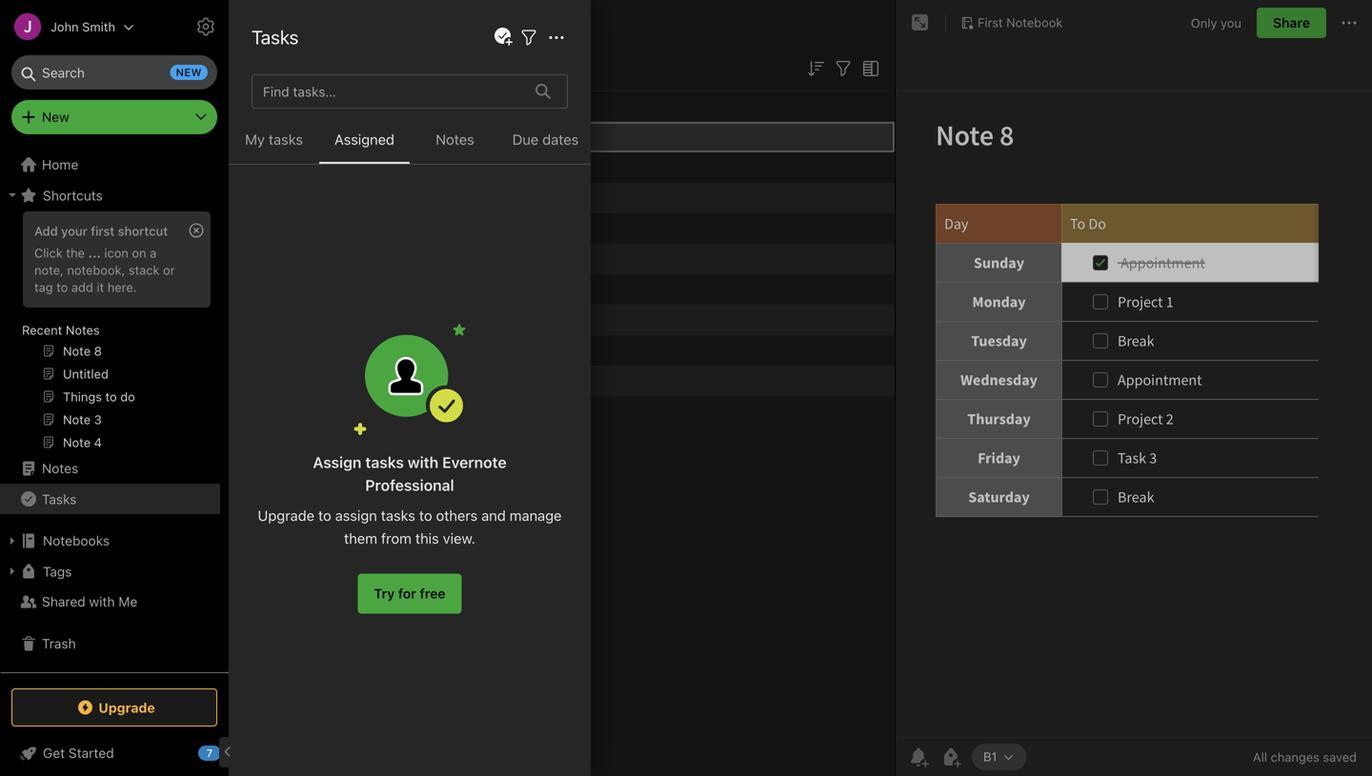 Task type: vqa. For each thing, say whether or not it's contained in the screenshot.
Start writing… text field
no



Task type: describe. For each thing, give the bounding box(es) containing it.
tasks button
[[0, 484, 220, 515]]

tasks inside button
[[42, 491, 77, 507]]

due dates
[[512, 131, 579, 148]]

assigned
[[334, 131, 394, 148]]

the
[[66, 246, 85, 260]]

smith
[[82, 20, 115, 34]]

my tasks
[[245, 131, 303, 148]]

them
[[344, 530, 377, 547]]

assign
[[335, 507, 377, 524]]

home link
[[0, 150, 229, 180]]

try for free button
[[358, 574, 462, 614]]

john smith
[[51, 20, 115, 34]]

get
[[43, 746, 65, 761]]

5 nov 17 from the top
[[404, 404, 445, 419]]

1 nov from the top
[[404, 129, 428, 145]]

tasks for my
[[269, 131, 303, 148]]

5 nov from the top
[[404, 373, 428, 389]]

2 nov 17 button from the top
[[229, 335, 895, 366]]

tasks inside upgrade to assign tasks to others and manage them from this view.
[[381, 507, 415, 524]]

group inside tree
[[0, 206, 220, 461]]

or
[[163, 263, 175, 277]]

only you
[[1191, 15, 1241, 30]]

new button
[[11, 100, 217, 134]]

3 17 from the top
[[432, 343, 445, 358]]

notebook
[[1006, 15, 1063, 30]]

2 17 from the top
[[432, 312, 445, 328]]

updated
[[404, 100, 454, 113]]

3 nov 17 button from the top
[[229, 366, 895, 396]]

filter tasks image
[[517, 26, 540, 49]]

b1 button
[[972, 744, 1027, 771]]

to inside icon on a note, notebook, stack or tag to add it here.
[[56, 280, 68, 294]]

a
[[150, 246, 156, 260]]

upgrade to assign tasks to others and manage them from this view.
[[258, 507, 562, 547]]

new
[[176, 66, 202, 79]]

tree containing home
[[0, 150, 229, 672]]

trash
[[42, 636, 76, 652]]

29
[[432, 129, 448, 145]]

2 nov 17 from the top
[[404, 312, 445, 328]]

6 nov from the top
[[404, 404, 428, 419]]

try for free
[[374, 586, 445, 602]]

all changes saved
[[1253, 750, 1357, 765]]

upgrade for upgrade to assign tasks to others and manage them from this view.
[[258, 507, 314, 524]]

notes link
[[0, 454, 220, 484]]

8
[[285, 129, 293, 145]]

for
[[398, 586, 416, 602]]

10 notes
[[252, 60, 304, 75]]

assigned button
[[319, 128, 410, 164]]

started
[[68, 746, 114, 761]]

trash link
[[0, 629, 220, 659]]

manage
[[510, 507, 562, 524]]

expand notebooks image
[[5, 534, 20, 549]]

10
[[252, 60, 266, 75]]

due
[[512, 131, 539, 148]]

share
[[1273, 15, 1310, 30]]

it
[[97, 280, 104, 294]]

note
[[252, 129, 281, 145]]

view.
[[443, 530, 475, 547]]

add a reminder image
[[907, 746, 930, 769]]

row group containing note 8
[[229, 122, 895, 427]]

shortcut
[[118, 224, 168, 238]]

click to collapse image
[[222, 741, 236, 764]]

dates
[[542, 131, 579, 148]]

share button
[[1257, 8, 1326, 38]]

tags inside tags "button"
[[43, 564, 72, 580]]

my
[[245, 131, 265, 148]]

my tasks button
[[229, 128, 319, 164]]

this
[[415, 530, 439, 547]]

with inside shared with me link
[[89, 594, 115, 610]]

tag
[[34, 280, 53, 294]]

1 horizontal spatial tags
[[490, 100, 518, 113]]

notes button
[[410, 128, 500, 164]]

3 nov 17 from the top
[[404, 343, 445, 358]]

and
[[481, 507, 506, 524]]

assign tasks with evernote professional
[[313, 454, 507, 495]]

get started
[[43, 746, 114, 761]]

Help and Learning task checklist field
[[0, 738, 229, 769]]

upgrade for upgrade
[[98, 700, 155, 716]]

expand tags image
[[5, 564, 20, 579]]

click the ...
[[34, 246, 101, 260]]

notes inside group
[[66, 323, 100, 337]]

nov 29
[[404, 129, 448, 145]]

add
[[71, 280, 93, 294]]

recent
[[22, 323, 62, 337]]

only
[[1191, 15, 1217, 30]]

first notebook
[[978, 15, 1063, 30]]

more actions and view options image
[[545, 26, 568, 49]]

shortcuts button
[[0, 180, 220, 211]]

free
[[420, 586, 445, 602]]



Task type: locate. For each thing, give the bounding box(es) containing it.
tags up due
[[490, 100, 518, 113]]

0 vertical spatial upgrade
[[258, 507, 314, 524]]

nov 17 button
[[229, 305, 895, 335], [229, 335, 895, 366], [229, 366, 895, 396], [229, 396, 895, 427]]

here.
[[107, 280, 137, 294]]

first
[[978, 15, 1003, 30]]

17
[[432, 160, 445, 175], [432, 312, 445, 328], [432, 343, 445, 358], [432, 373, 445, 389], [432, 404, 445, 419]]

icon on a note, notebook, stack or tag to add it here.
[[34, 246, 175, 294]]

upgrade
[[258, 507, 314, 524], [98, 700, 155, 716]]

on
[[132, 246, 146, 260]]

tasks up 10 notes
[[252, 26, 299, 48]]

notes
[[270, 19, 322, 41], [436, 131, 474, 148], [66, 323, 100, 337], [42, 461, 78, 476]]

others
[[436, 507, 478, 524]]

1 horizontal spatial with
[[408, 454, 439, 472]]

tasks inside button
[[269, 131, 303, 148]]

1 nov 17 from the top
[[404, 160, 445, 175]]

to
[[56, 280, 68, 294], [318, 507, 331, 524], [419, 507, 432, 524]]

tree
[[0, 150, 229, 672]]

new task image
[[492, 26, 515, 49]]

untitled
[[252, 160, 300, 175]]

notebooks link
[[0, 526, 220, 556]]

you
[[1221, 15, 1241, 30]]

0 horizontal spatial with
[[89, 594, 115, 610]]

2 horizontal spatial to
[[419, 507, 432, 524]]

More actions and view options field
[[540, 25, 568, 49]]

to right the tag
[[56, 280, 68, 294]]

1 vertical spatial with
[[89, 594, 115, 610]]

changes
[[1271, 750, 1320, 765]]

tags button
[[0, 556, 220, 587]]

upgrade inside upgrade popup button
[[98, 700, 155, 716]]

click
[[34, 246, 63, 260]]

1 horizontal spatial to
[[318, 507, 331, 524]]

0 horizontal spatial tasks
[[42, 491, 77, 507]]

Search text field
[[25, 55, 204, 90]]

due dates button
[[500, 128, 591, 164]]

4 17 from the top
[[432, 373, 445, 389]]

...
[[88, 246, 101, 260]]

1 nov 17 button from the top
[[229, 305, 895, 335]]

upgrade up help and learning task checklist field
[[98, 700, 155, 716]]

note,
[[34, 263, 64, 277]]

add tag image
[[940, 746, 962, 769]]

notes right recent
[[66, 323, 100, 337]]

0 horizontal spatial to
[[56, 280, 68, 294]]

with up professional
[[408, 454, 439, 472]]

stack
[[128, 263, 160, 277]]

note 8
[[252, 129, 293, 145]]

with inside assign tasks with evernote professional
[[408, 454, 439, 472]]

saved
[[1323, 750, 1357, 765]]

group containing add your first shortcut
[[0, 206, 220, 461]]

first notebook button
[[954, 10, 1069, 36]]

2 vertical spatial tasks
[[381, 507, 415, 524]]

1 horizontal spatial tasks
[[252, 26, 299, 48]]

4 nov 17 from the top
[[404, 373, 445, 389]]

shortcuts
[[43, 187, 103, 203]]

settings image
[[194, 15, 217, 38]]

4 nov from the top
[[404, 343, 428, 358]]

0 horizontal spatial upgrade
[[98, 700, 155, 716]]

notes up tasks button
[[42, 461, 78, 476]]

upgrade inside upgrade to assign tasks to others and manage them from this view.
[[258, 507, 314, 524]]

Filter tasks field
[[517, 25, 540, 49]]

title
[[252, 100, 281, 113]]

shared with me link
[[0, 587, 220, 617]]

b1
[[983, 750, 997, 764]]

notebook,
[[67, 263, 125, 277]]

notes inside button
[[436, 131, 474, 148]]

group
[[0, 206, 220, 461]]

your
[[61, 224, 87, 238]]

4 nov 17 button from the top
[[229, 396, 895, 427]]

0 vertical spatial tasks
[[269, 131, 303, 148]]

tasks up notebooks
[[42, 491, 77, 507]]

tags up "shared"
[[43, 564, 72, 580]]

notebooks
[[43, 533, 110, 549]]

tasks inside assign tasks with evernote professional
[[365, 454, 404, 472]]

1 vertical spatial tasks
[[365, 454, 404, 472]]

1 vertical spatial tasks
[[42, 491, 77, 507]]

1 horizontal spatial upgrade
[[258, 507, 314, 524]]

john
[[51, 20, 79, 34]]

0 vertical spatial tags
[[490, 100, 518, 113]]

5 17 from the top
[[432, 404, 445, 419]]

with left me
[[89, 594, 115, 610]]

nov 17
[[404, 160, 445, 175], [404, 312, 445, 328], [404, 343, 445, 358], [404, 373, 445, 389], [404, 404, 445, 419]]

1 vertical spatial tags
[[43, 564, 72, 580]]

to up this
[[419, 507, 432, 524]]

0 horizontal spatial tags
[[43, 564, 72, 580]]

icon
[[104, 246, 129, 260]]

notes down updated
[[436, 131, 474, 148]]

recent notes
[[22, 323, 100, 337]]

first
[[91, 224, 115, 238]]

assign
[[313, 454, 362, 472]]

tags
[[490, 100, 518, 113], [43, 564, 72, 580]]

notes
[[269, 60, 304, 75]]

new
[[42, 109, 69, 125]]

shared with me
[[42, 594, 137, 610]]

row group
[[229, 122, 895, 427]]

upgrade left "assign"
[[258, 507, 314, 524]]

note window element
[[896, 0, 1372, 777]]

shared
[[42, 594, 85, 610]]

add
[[34, 224, 58, 238]]

1 17 from the top
[[432, 160, 445, 175]]

1 vertical spatial upgrade
[[98, 700, 155, 716]]

tasks
[[252, 26, 299, 48], [42, 491, 77, 507]]

add your first shortcut
[[34, 224, 168, 238]]

from
[[381, 530, 412, 547]]

Note Editor text field
[[896, 91, 1372, 738]]

tasks
[[269, 131, 303, 148], [365, 454, 404, 472], [381, 507, 415, 524]]

new search field
[[25, 55, 208, 90]]

me
[[118, 594, 137, 610]]

to left "assign"
[[318, 507, 331, 524]]

3 nov from the top
[[404, 312, 428, 328]]

evernote
[[442, 454, 507, 472]]

upgrade button
[[11, 689, 217, 727]]

tasks for assign
[[365, 454, 404, 472]]

all
[[1253, 750, 1267, 765]]

Account field
[[0, 8, 134, 46]]

0 vertical spatial tasks
[[252, 26, 299, 48]]

nov
[[404, 129, 428, 145], [404, 160, 428, 175], [404, 312, 428, 328], [404, 343, 428, 358], [404, 373, 428, 389], [404, 404, 428, 419]]

professional
[[365, 476, 454, 495]]

0 vertical spatial with
[[408, 454, 439, 472]]

Find tasks… text field
[[255, 76, 524, 107]]

try
[[374, 586, 395, 602]]

2 nov from the top
[[404, 160, 428, 175]]

home
[[42, 157, 78, 172]]

7
[[207, 748, 213, 760]]

notes up notes on the top
[[270, 19, 322, 41]]

expand note image
[[909, 11, 932, 34]]



